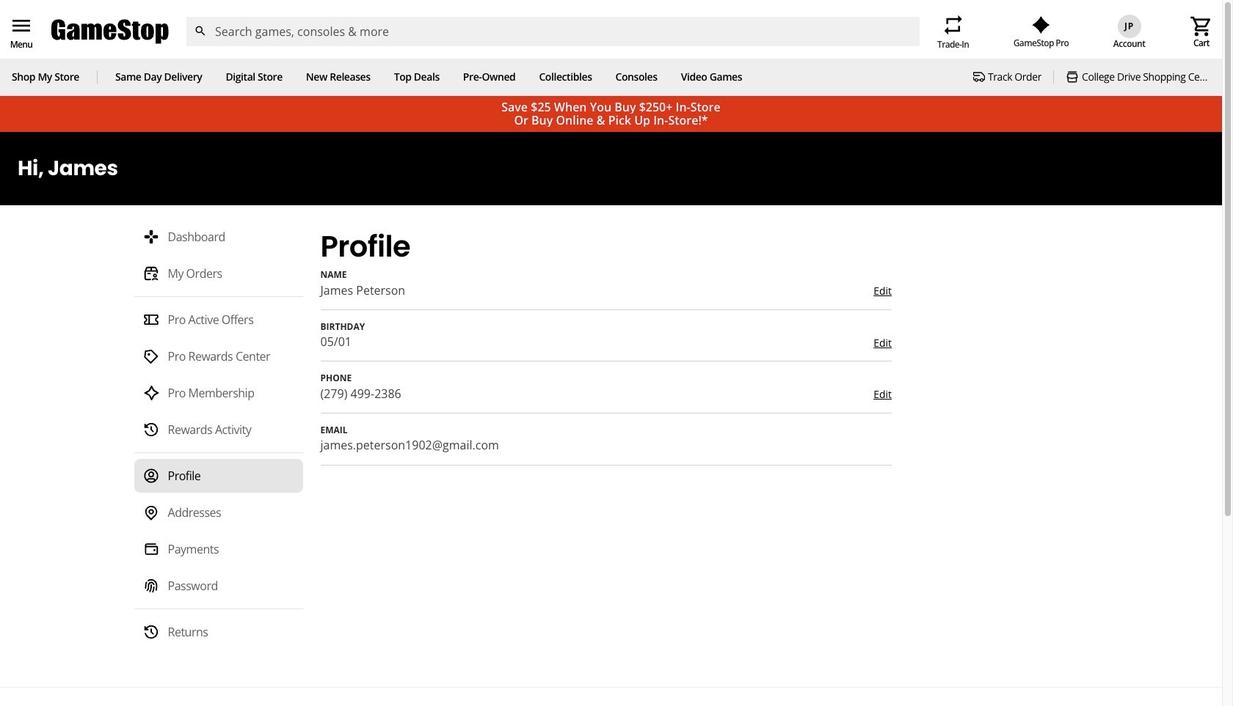 Task type: describe. For each thing, give the bounding box(es) containing it.
Search games, consoles & more search field
[[215, 17, 893, 46]]

returns icon image
[[143, 625, 159, 641]]

rewards activity icon image
[[143, 422, 159, 438]]

addresses icon image
[[143, 505, 159, 521]]

dashboard icon image
[[143, 229, 159, 245]]

password icon image
[[143, 578, 159, 595]]

pro rewards center icon image
[[143, 349, 159, 365]]

payments icon image
[[143, 542, 159, 558]]

pro membership icon image
[[143, 385, 159, 402]]

pro active offers icon image
[[143, 312, 159, 328]]



Task type: vqa. For each thing, say whether or not it's contained in the screenshot.
'Rewards Activity Icon'
yes



Task type: locate. For each thing, give the bounding box(es) containing it.
gamestop image
[[51, 18, 169, 46]]

profile icon image
[[143, 468, 159, 485]]

gamestop pro icon image
[[1032, 16, 1050, 34]]

my orders icon image
[[143, 266, 159, 282]]

None search field
[[186, 17, 920, 46]]



